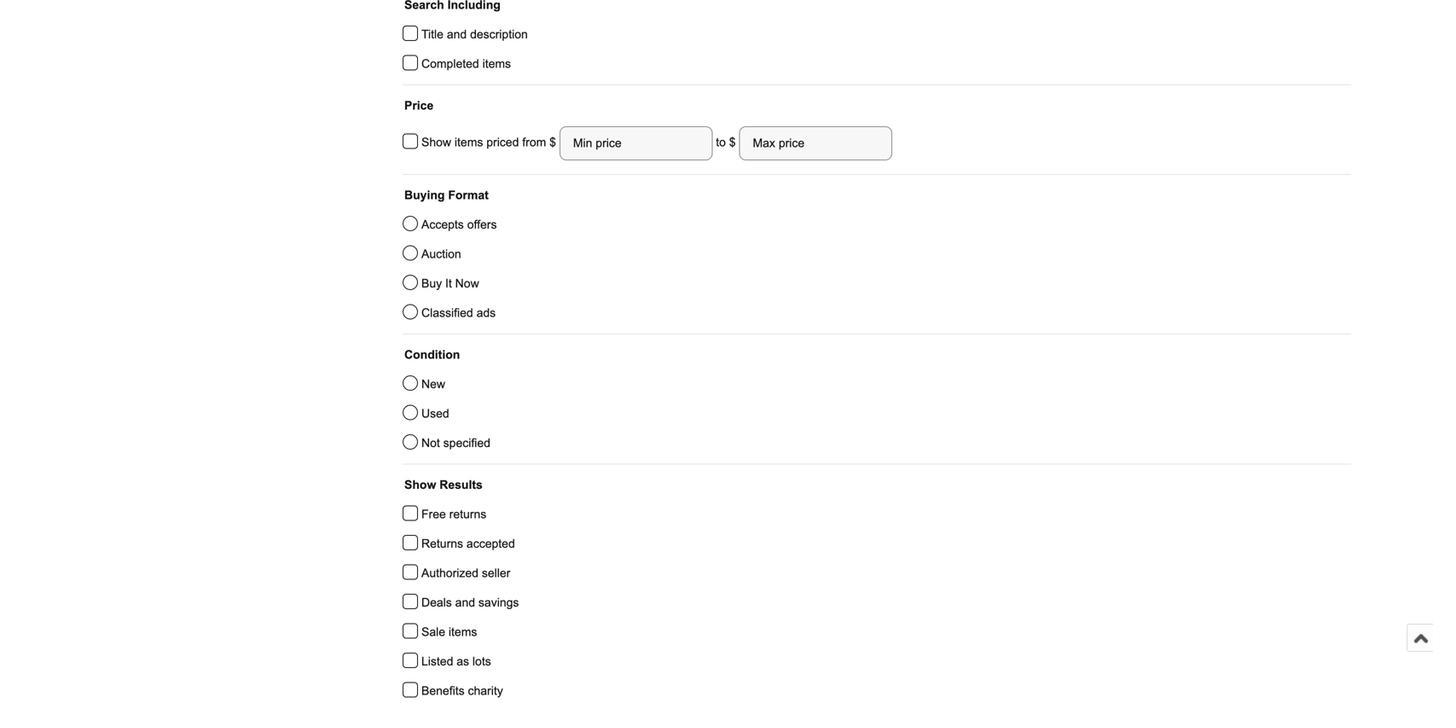 Task type: describe. For each thing, give the bounding box(es) containing it.
free returns
[[422, 508, 487, 521]]

accepts
[[422, 218, 464, 231]]

Enter maximum price range value, $ text field
[[739, 126, 893, 160]]

price
[[404, 99, 434, 112]]

completed items
[[422, 57, 511, 70]]

listed as lots
[[422, 655, 491, 668]]

now
[[455, 277, 479, 290]]

ads
[[477, 306, 496, 320]]

accepts offers
[[422, 218, 497, 231]]

savings
[[479, 596, 519, 609]]

auction
[[422, 247, 461, 261]]

returns accepted
[[422, 537, 515, 550]]

authorized
[[422, 567, 479, 580]]

it
[[445, 277, 452, 290]]

completed
[[422, 57, 479, 70]]

2 $ from the left
[[729, 136, 736, 149]]

buy it now
[[422, 277, 479, 290]]

as
[[457, 655, 469, 668]]

Enter minimum price range value, $ text field
[[560, 126, 713, 160]]

benefits
[[422, 684, 465, 698]]

seller
[[482, 567, 511, 580]]

to
[[716, 136, 726, 149]]

show for show results
[[404, 478, 436, 491]]

results
[[440, 478, 483, 491]]

buying format
[[404, 189, 489, 202]]

sale items
[[422, 625, 477, 639]]

items for show
[[455, 136, 483, 149]]

offers
[[467, 218, 497, 231]]

used
[[422, 407, 449, 420]]

description
[[470, 28, 528, 41]]

returns
[[449, 508, 487, 521]]

specified
[[443, 436, 491, 450]]

deals
[[422, 596, 452, 609]]



Task type: vqa. For each thing, say whether or not it's contained in the screenshot.
watch Yellow Magic Orchestra "Yellow Magic Orchestra" "Solid State Survivor" Set Of 2 icon
no



Task type: locate. For each thing, give the bounding box(es) containing it.
and right title
[[447, 28, 467, 41]]

1 vertical spatial items
[[455, 136, 483, 149]]

show results
[[404, 478, 483, 491]]

to $
[[713, 136, 739, 149]]

free
[[422, 508, 446, 521]]

0 vertical spatial and
[[447, 28, 467, 41]]

and
[[447, 28, 467, 41], [455, 596, 475, 609]]

show items priced from
[[422, 136, 550, 149]]

benefits charity
[[422, 684, 503, 698]]

0 vertical spatial items
[[483, 57, 511, 70]]

title
[[422, 28, 444, 41]]

1 $ from the left
[[550, 136, 560, 149]]

format
[[448, 189, 489, 202]]

condition
[[404, 348, 460, 361]]

0 vertical spatial show
[[422, 136, 451, 149]]

buying
[[404, 189, 445, 202]]

buy
[[422, 277, 442, 290]]

1 horizontal spatial $
[[729, 136, 736, 149]]

1 vertical spatial and
[[455, 596, 475, 609]]

not
[[422, 436, 440, 450]]

$ right to
[[729, 136, 736, 149]]

deals and savings
[[422, 596, 519, 609]]

and for deals
[[455, 596, 475, 609]]

sale
[[422, 625, 445, 639]]

items
[[483, 57, 511, 70], [455, 136, 483, 149], [449, 625, 477, 639]]

not specified
[[422, 436, 491, 450]]

show for show items priced from
[[422, 136, 451, 149]]

classified ads
[[422, 306, 496, 320]]

2 vertical spatial items
[[449, 625, 477, 639]]

accepted
[[467, 537, 515, 550]]

classified
[[422, 306, 473, 320]]

items down description
[[483, 57, 511, 70]]

$ right from
[[550, 136, 560, 149]]

new
[[422, 378, 445, 391]]

$
[[550, 136, 560, 149], [729, 136, 736, 149]]

items up as
[[449, 625, 477, 639]]

lots
[[473, 655, 491, 668]]

show up free
[[404, 478, 436, 491]]

show
[[422, 136, 451, 149], [404, 478, 436, 491]]

items for sale
[[449, 625, 477, 639]]

and for title
[[447, 28, 467, 41]]

show down price
[[422, 136, 451, 149]]

1 vertical spatial show
[[404, 478, 436, 491]]

items for completed
[[483, 57, 511, 70]]

listed
[[422, 655, 453, 668]]

title and description
[[422, 28, 528, 41]]

charity
[[468, 684, 503, 698]]

returns
[[422, 537, 463, 550]]

authorized seller
[[422, 567, 511, 580]]

0 horizontal spatial $
[[550, 136, 560, 149]]

items left priced
[[455, 136, 483, 149]]

and right 'deals'
[[455, 596, 475, 609]]

from
[[522, 136, 546, 149]]

priced
[[487, 136, 519, 149]]



